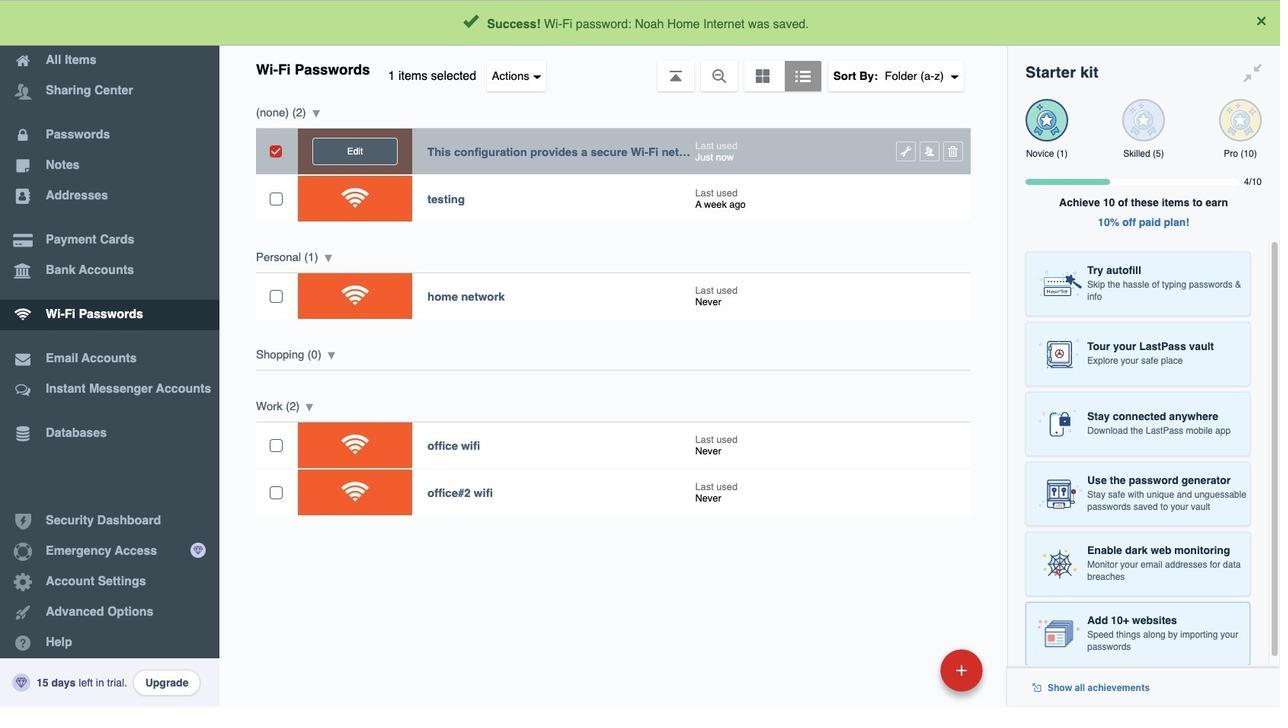 Task type: describe. For each thing, give the bounding box(es) containing it.
new item navigation
[[836, 645, 992, 708]]

main navigation navigation
[[0, 0, 219, 708]]

search my vault text field
[[367, 6, 976, 40]]

vault options navigation
[[219, 46, 1007, 91]]



Task type: vqa. For each thing, say whether or not it's contained in the screenshot.
New item element
yes



Task type: locate. For each thing, give the bounding box(es) containing it.
new item element
[[836, 649, 988, 693]]

Search search field
[[367, 6, 976, 40]]

alert
[[0, 0, 1280, 46]]



